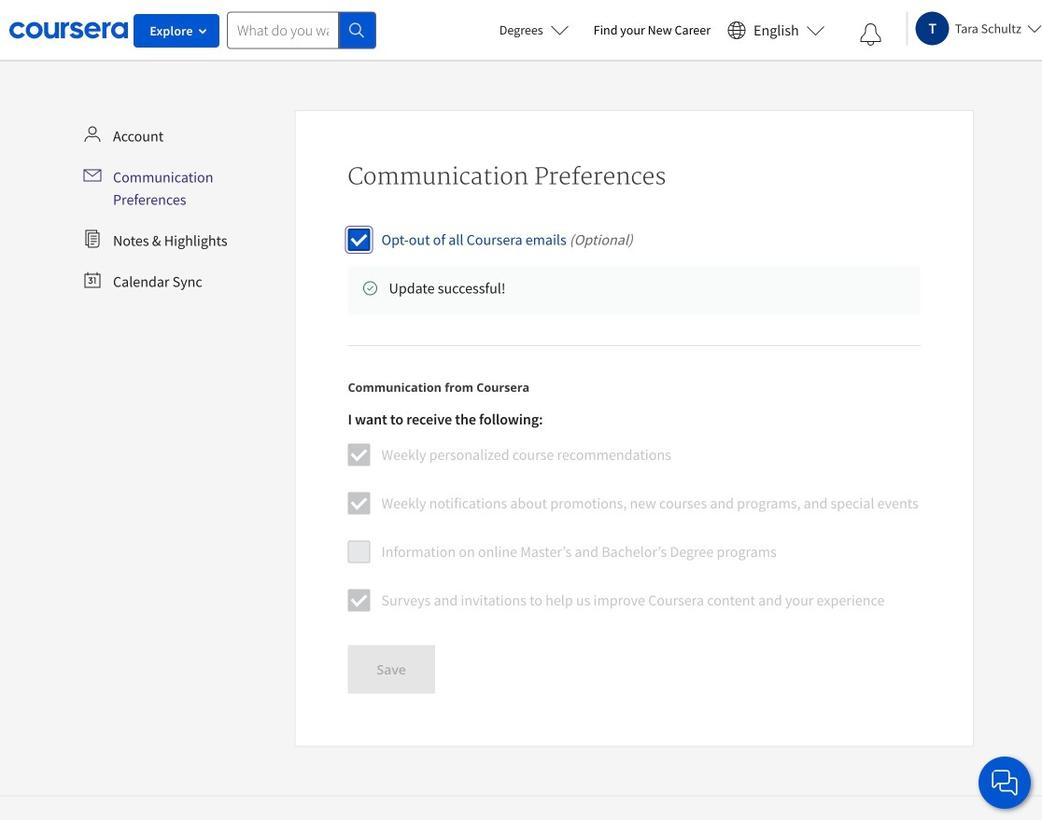 Task type: describe. For each thing, give the bounding box(es) containing it.
coursera image
[[9, 15, 128, 45]]

What do you want to learn? text field
[[227, 12, 339, 49]]



Task type: vqa. For each thing, say whether or not it's contained in the screenshot.
SEARCH BOX
yes



Task type: locate. For each thing, give the bounding box(es) containing it.
menu
[[76, 118, 287, 301]]

group
[[348, 411, 919, 627]]

None search field
[[227, 12, 376, 49]]



